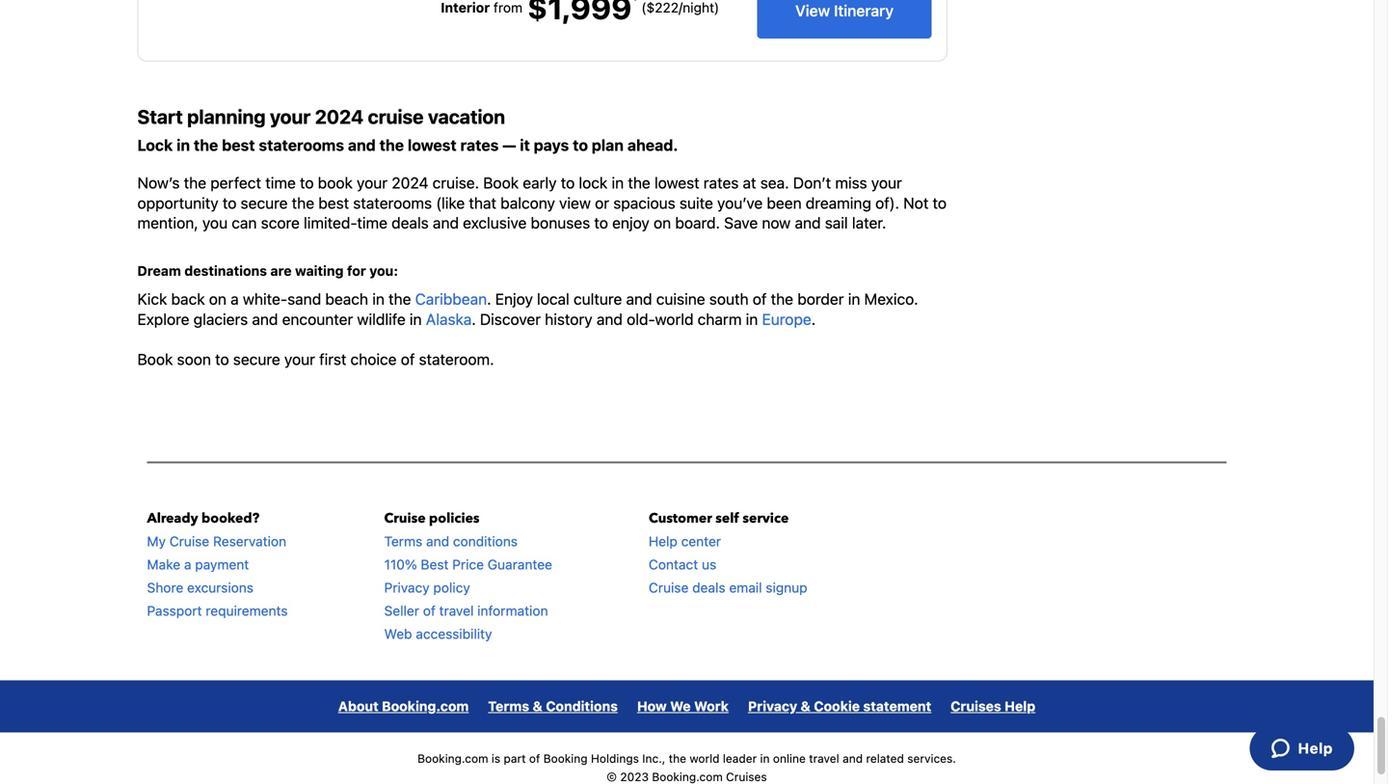 Task type: locate. For each thing, give the bounding box(es) containing it.
of
[[753, 290, 767, 308], [401, 350, 415, 368], [423, 603, 436, 618], [529, 752, 540, 765]]

1 vertical spatial travel
[[809, 752, 840, 765]]

booking
[[544, 752, 588, 765]]

0 horizontal spatial travel
[[439, 603, 474, 618]]

booked?
[[202, 509, 260, 527]]

the up 'europe'
[[771, 290, 794, 308]]

is
[[492, 752, 501, 765]]

make
[[147, 556, 180, 572]]

travel up accessibility
[[439, 603, 474, 618]]

exclusive
[[463, 214, 527, 232]]

rates left —
[[461, 136, 499, 154]]

and down white-
[[252, 310, 278, 328]]

in
[[177, 136, 190, 154], [612, 174, 624, 192], [372, 290, 385, 308], [848, 290, 861, 308], [410, 310, 422, 328], [746, 310, 758, 328], [761, 752, 770, 765]]

lowest up the suite
[[655, 174, 700, 192]]

1 horizontal spatial &
[[801, 698, 811, 714]]

book up that
[[483, 174, 519, 192]]

1 horizontal spatial time
[[357, 214, 388, 232]]

a right make
[[184, 556, 191, 572]]

cruises up services.
[[951, 698, 1002, 714]]

0 horizontal spatial rates
[[461, 136, 499, 154]]

staterooms left (like
[[353, 194, 432, 212]]

deals up you:
[[392, 214, 429, 232]]

2 horizontal spatial cruise
[[649, 579, 689, 595]]

email
[[730, 579, 762, 595]]

and left related
[[843, 752, 863, 765]]

secure down "glaciers"
[[233, 350, 280, 368]]

staterooms inside now's the perfect time to book your 2024 cruise. book early to lock in the lowest rates at sea. don't miss your opportunity to secure the best staterooms (like that balcony view or spacious suite you've been dreaming of).  not to mention, you can score limited-time deals and exclusive bonuses to enjoy on board. save now and sail later.
[[353, 194, 432, 212]]

0 horizontal spatial a
[[184, 556, 191, 572]]

cruises down leader
[[726, 770, 767, 784]]

booking.com
[[382, 698, 469, 714], [418, 752, 489, 765], [652, 770, 723, 784]]

0 vertical spatial cruise
[[384, 509, 426, 527]]

world down cuisine
[[655, 310, 694, 328]]

1 horizontal spatial .
[[487, 290, 491, 308]]

culture
[[574, 290, 622, 308]]

caribbean
[[415, 290, 487, 308]]

0 horizontal spatial cruises
[[726, 770, 767, 784]]

border
[[798, 290, 844, 308]]

cruise down contact
[[649, 579, 689, 595]]

rates up you've
[[704, 174, 739, 192]]

lowest inside now's the perfect time to book your 2024 cruise. book early to lock in the lowest rates at sea. don't miss your opportunity to secure the best staterooms (like that balcony view or spacious suite you've been dreaming of).  not to mention, you can score limited-time deals and exclusive bonuses to enjoy on board. save now and sail later.
[[655, 174, 700, 192]]

—
[[503, 136, 516, 154]]

to up view
[[561, 174, 575, 192]]

save
[[725, 214, 758, 232]]

and down "culture"
[[597, 310, 623, 328]]

the down planning
[[194, 136, 218, 154]]

south
[[710, 290, 749, 308]]

privacy up seller
[[384, 579, 430, 595]]

work
[[694, 698, 729, 714]]

and up best
[[426, 533, 450, 549]]

deals down us in the right of the page
[[693, 579, 726, 595]]

time up score
[[265, 174, 296, 192]]

and down (like
[[433, 214, 459, 232]]

1 horizontal spatial 2024
[[392, 174, 429, 192]]

best
[[222, 136, 255, 154], [319, 194, 349, 212]]

0 vertical spatial help
[[649, 533, 678, 549]]

travel inside cruise policies terms and conditions 110% best price guarantee privacy policy seller of travel information web accessibility
[[439, 603, 474, 618]]

lowest
[[408, 136, 457, 154], [655, 174, 700, 192]]

to left "plan"
[[573, 136, 588, 154]]

0 vertical spatial time
[[265, 174, 296, 192]]

0 horizontal spatial cruise
[[170, 533, 210, 549]]

of right south
[[753, 290, 767, 308]]

we
[[670, 698, 691, 714]]

. enjoy local culture and cuisine south of the border in mexico. explore glaciers and encounter wildlife in
[[137, 290, 919, 328]]

1 horizontal spatial rates
[[704, 174, 739, 192]]

cruise inside already booked? my cruise reservation make a payment shore excursions passport requirements
[[170, 533, 210, 549]]

0 vertical spatial rates
[[461, 136, 499, 154]]

2024 left cruise
[[315, 105, 364, 128]]

1 vertical spatial privacy
[[748, 698, 798, 714]]

wildlife
[[357, 310, 406, 328]]

cruise inside cruise policies terms and conditions 110% best price guarantee privacy policy seller of travel information web accessibility
[[384, 509, 426, 527]]

rates
[[461, 136, 499, 154], [704, 174, 739, 192]]

& left cookie at right
[[801, 698, 811, 714]]

1 vertical spatial lowest
[[655, 174, 700, 192]]

0 horizontal spatial .
[[472, 310, 476, 328]]

and down cruise
[[348, 136, 376, 154]]

encounter
[[282, 310, 353, 328]]

booking.com left is
[[418, 752, 489, 765]]

part
[[504, 752, 526, 765]]

your left "first"
[[284, 350, 315, 368]]

0 vertical spatial staterooms
[[259, 136, 344, 154]]

travel right online
[[809, 752, 840, 765]]

booking.com down inc.,
[[652, 770, 723, 784]]

world
[[655, 310, 694, 328], [690, 752, 720, 765]]

terms up 110%
[[384, 533, 423, 549]]

secure
[[241, 194, 288, 212], [233, 350, 280, 368]]

of down the privacy policy link
[[423, 603, 436, 618]]

my
[[147, 533, 166, 549]]

policy
[[433, 579, 470, 595]]

cookie
[[814, 698, 860, 714]]

2 horizontal spatial .
[[812, 310, 816, 328]]

view itinerary
[[796, 2, 894, 20]]

.
[[487, 290, 491, 308], [472, 310, 476, 328], [812, 310, 816, 328]]

1 & from the left
[[533, 698, 543, 714]]

secure up score
[[241, 194, 288, 212]]

0 horizontal spatial on
[[209, 290, 227, 308]]

board.
[[675, 214, 720, 232]]

world inside booking.com is part of booking holdings inc., the world leader in online travel and related services. © 2023 booking.com cruises
[[690, 752, 720, 765]]

0 horizontal spatial terms
[[384, 533, 423, 549]]

0 vertical spatial terms
[[384, 533, 423, 549]]

1 vertical spatial 2024
[[392, 174, 429, 192]]

. down "border"
[[812, 310, 816, 328]]

time
[[265, 174, 296, 192], [357, 214, 388, 232]]

bonuses
[[531, 214, 590, 232]]

0 vertical spatial lowest
[[408, 136, 457, 154]]

0 vertical spatial deals
[[392, 214, 429, 232]]

miss
[[836, 174, 868, 192]]

and
[[348, 136, 376, 154], [433, 214, 459, 232], [795, 214, 821, 232], [626, 290, 653, 308], [252, 310, 278, 328], [597, 310, 623, 328], [426, 533, 450, 549], [843, 752, 863, 765]]

enjoy
[[496, 290, 533, 308]]

. down 'caribbean' at the left of the page
[[472, 310, 476, 328]]

0 vertical spatial on
[[654, 214, 671, 232]]

web
[[384, 626, 412, 642]]

cruises inside booking.com is part of booking holdings inc., the world leader in online travel and related services. © 2023 booking.com cruises
[[726, 770, 767, 784]]

rates inside start planning your 2024 cruise vacation lock in the best staterooms and the lowest rates — it pays to plan ahead.
[[461, 136, 499, 154]]

(like
[[436, 194, 465, 212]]

1 vertical spatial cruise
[[170, 533, 210, 549]]

world left leader
[[690, 752, 720, 765]]

1 vertical spatial cruises
[[726, 770, 767, 784]]

service
[[743, 509, 789, 527]]

0 horizontal spatial lowest
[[408, 136, 457, 154]]

0 horizontal spatial help
[[649, 533, 678, 549]]

1 horizontal spatial book
[[483, 174, 519, 192]]

sand
[[288, 290, 321, 308]]

staterooms up the book
[[259, 136, 344, 154]]

self
[[716, 509, 740, 527]]

your right planning
[[270, 105, 311, 128]]

1 vertical spatial best
[[319, 194, 349, 212]]

how
[[637, 698, 667, 714]]

privacy up online
[[748, 698, 798, 714]]

&
[[533, 698, 543, 714], [801, 698, 811, 714]]

0 vertical spatial best
[[222, 136, 255, 154]]

0 vertical spatial cruises
[[951, 698, 1002, 714]]

help
[[649, 533, 678, 549], [1005, 698, 1036, 714]]

about booking.com link
[[338, 698, 469, 714]]

2 vertical spatial booking.com
[[652, 770, 723, 784]]

1 vertical spatial a
[[184, 556, 191, 572]]

of right part
[[529, 752, 540, 765]]

the down cruise
[[380, 136, 404, 154]]

excursions
[[187, 579, 254, 595]]

lowest up cruise.
[[408, 136, 457, 154]]

0 horizontal spatial best
[[222, 136, 255, 154]]

0 horizontal spatial &
[[533, 698, 543, 714]]

1 horizontal spatial on
[[654, 214, 671, 232]]

time up you:
[[357, 214, 388, 232]]

cruise up 110%
[[384, 509, 426, 527]]

privacy & cookie statement link
[[748, 698, 932, 714]]

your right the book
[[357, 174, 388, 192]]

sea.
[[761, 174, 790, 192]]

cruise up make a payment link
[[170, 533, 210, 549]]

1 horizontal spatial travel
[[809, 752, 840, 765]]

1 vertical spatial help
[[1005, 698, 1036, 714]]

staterooms
[[259, 136, 344, 154], [353, 194, 432, 212]]

0 vertical spatial book
[[483, 174, 519, 192]]

0 vertical spatial secure
[[241, 194, 288, 212]]

services.
[[908, 752, 957, 765]]

don't
[[794, 174, 832, 192]]

related
[[867, 752, 905, 765]]

1 horizontal spatial cruises
[[951, 698, 1002, 714]]

2 vertical spatial cruise
[[649, 579, 689, 595]]

seller of travel information link
[[384, 603, 548, 618]]

0 vertical spatial travel
[[439, 603, 474, 618]]

discover
[[480, 310, 541, 328]]

booking.com right about
[[382, 698, 469, 714]]

1 vertical spatial staterooms
[[353, 194, 432, 212]]

terms up part
[[488, 698, 530, 714]]

and up old-
[[626, 290, 653, 308]]

book left soon
[[137, 350, 173, 368]]

0 horizontal spatial staterooms
[[259, 136, 344, 154]]

& left conditions on the bottom left of the page
[[533, 698, 543, 714]]

0 horizontal spatial time
[[265, 174, 296, 192]]

alaska link
[[426, 310, 472, 328]]

to right not
[[933, 194, 947, 212]]

privacy & cookie statement
[[748, 698, 932, 714]]

terms inside cruise policies terms and conditions 110% best price guarantee privacy policy seller of travel information web accessibility
[[384, 533, 423, 549]]

2024 inside now's the perfect time to book your 2024 cruise. book early to lock in the lowest rates at sea. don't miss your opportunity to secure the best staterooms (like that balcony view or spacious suite you've been dreaming of).  not to mention, you can score limited-time deals and exclusive bonuses to enjoy on board. save now and sail later.
[[392, 174, 429, 192]]

best down the book
[[319, 194, 349, 212]]

1 horizontal spatial staterooms
[[353, 194, 432, 212]]

1 vertical spatial terms
[[488, 698, 530, 714]]

1 horizontal spatial deals
[[693, 579, 726, 595]]

best down planning
[[222, 136, 255, 154]]

to down or
[[595, 214, 609, 232]]

on up "glaciers"
[[209, 290, 227, 308]]

1 horizontal spatial help
[[1005, 698, 1036, 714]]

early
[[523, 174, 557, 192]]

on down spacious
[[654, 214, 671, 232]]

0 horizontal spatial 2024
[[315, 105, 364, 128]]

1 horizontal spatial lowest
[[655, 174, 700, 192]]

1 vertical spatial book
[[137, 350, 173, 368]]

1 vertical spatial rates
[[704, 174, 739, 192]]

0 vertical spatial a
[[231, 290, 239, 308]]

travel
[[439, 603, 474, 618], [809, 752, 840, 765]]

you
[[202, 214, 228, 232]]

0 horizontal spatial deals
[[392, 214, 429, 232]]

1 horizontal spatial best
[[319, 194, 349, 212]]

2024 left cruise.
[[392, 174, 429, 192]]

mention,
[[137, 214, 198, 232]]

make a payment link
[[147, 556, 249, 572]]

later.
[[852, 214, 887, 232]]

0 horizontal spatial privacy
[[384, 579, 430, 595]]

0 vertical spatial privacy
[[384, 579, 430, 595]]

1 horizontal spatial cruise
[[384, 509, 426, 527]]

a up "glaciers"
[[231, 290, 239, 308]]

planning
[[187, 105, 266, 128]]

1 horizontal spatial privacy
[[748, 698, 798, 714]]

1 horizontal spatial terms
[[488, 698, 530, 714]]

0 vertical spatial 2024
[[315, 105, 364, 128]]

1 vertical spatial secure
[[233, 350, 280, 368]]

plan
[[592, 136, 624, 154]]

1 vertical spatial deals
[[693, 579, 726, 595]]

1 vertical spatial world
[[690, 752, 720, 765]]

contact
[[649, 556, 699, 572]]

2 & from the left
[[801, 698, 811, 714]]

start
[[137, 105, 183, 128]]

. left enjoy
[[487, 290, 491, 308]]

the right inc.,
[[669, 752, 687, 765]]

at
[[743, 174, 757, 192]]



Task type: vqa. For each thing, say whether or not it's contained in the screenshot.
"of"
yes



Task type: describe. For each thing, give the bounding box(es) containing it.
old-
[[627, 310, 655, 328]]

customer
[[649, 509, 713, 527]]

the inside booking.com is part of booking holdings inc., the world leader in online travel and related services. © 2023 booking.com cruises
[[669, 752, 687, 765]]

kick back on a white-sand beach in the caribbean
[[137, 290, 487, 308]]

start planning your 2024 cruise vacation lock in the best staterooms and the lowest rates — it pays to plan ahead.
[[137, 105, 679, 154]]

the up opportunity
[[184, 174, 206, 192]]

ahead.
[[628, 136, 679, 154]]

now's
[[137, 174, 180, 192]]

deals inside the customer self service help center contact us cruise deals email signup
[[693, 579, 726, 595]]

a inside already booked? my cruise reservation make a payment shore excursions passport requirements
[[184, 556, 191, 572]]

in inside now's the perfect time to book your 2024 cruise. book early to lock in the lowest rates at sea. don't miss your opportunity to secure the best staterooms (like that balcony view or spacious suite you've been dreaming of).  not to mention, you can score limited-time deals and exclusive bonuses to enjoy on board. save now and sail later.
[[612, 174, 624, 192]]

in inside start planning your 2024 cruise vacation lock in the best staterooms and the lowest rates — it pays to plan ahead.
[[177, 136, 190, 154]]

the up wildlife at top left
[[389, 290, 411, 308]]

history
[[545, 310, 593, 328]]

about
[[338, 698, 379, 714]]

soon
[[177, 350, 211, 368]]

view
[[559, 194, 591, 212]]

rates inside now's the perfect time to book your 2024 cruise. book early to lock in the lowest rates at sea. don't miss your opportunity to secure the best staterooms (like that balcony view or spacious suite you've been dreaming of).  not to mention, you can score limited-time deals and exclusive bonuses to enjoy on board. save now and sail later.
[[704, 174, 739, 192]]

are
[[270, 263, 292, 279]]

the inside . enjoy local culture and cuisine south of the border in mexico. explore glaciers and encounter wildlife in
[[771, 290, 794, 308]]

1 vertical spatial time
[[357, 214, 388, 232]]

your inside start planning your 2024 cruise vacation lock in the best staterooms and the lowest rates — it pays to plan ahead.
[[270, 105, 311, 128]]

local
[[537, 290, 570, 308]]

about booking.com
[[338, 698, 469, 714]]

alaska . discover history and old-world charm in europe .
[[426, 310, 816, 328]]

staterooms inside start planning your 2024 cruise vacation lock in the best staterooms and the lowest rates — it pays to plan ahead.
[[259, 136, 344, 154]]

my cruise reservation link
[[147, 533, 286, 549]]

spacious
[[614, 194, 676, 212]]

seller
[[384, 603, 420, 618]]

cruise policies terms and conditions 110% best price guarantee privacy policy seller of travel information web accessibility
[[384, 509, 553, 642]]

of inside booking.com is part of booking holdings inc., the world leader in online travel and related services. © 2023 booking.com cruises
[[529, 752, 540, 765]]

best
[[421, 556, 449, 572]]

europe link
[[762, 310, 812, 328]]

110%
[[384, 556, 417, 572]]

cruise inside the customer self service help center contact us cruise deals email signup
[[649, 579, 689, 595]]

. inside . enjoy local culture and cuisine south of the border in mexico. explore glaciers and encounter wildlife in
[[487, 290, 491, 308]]

110% best price guarantee link
[[384, 556, 553, 572]]

and inside booking.com is part of booking holdings inc., the world leader in online travel and related services. © 2023 booking.com cruises
[[843, 752, 863, 765]]

shore
[[147, 579, 184, 595]]

for
[[347, 263, 366, 279]]

us
[[702, 556, 717, 572]]

stateroom.
[[419, 350, 494, 368]]

& for terms
[[533, 698, 543, 714]]

conditions
[[546, 698, 618, 714]]

to inside start planning your 2024 cruise vacation lock in the best staterooms and the lowest rates — it pays to plan ahead.
[[573, 136, 588, 154]]

dream destinations are waiting for you:
[[137, 263, 398, 279]]

dreaming
[[806, 194, 872, 212]]

©
[[607, 770, 617, 784]]

vacation
[[428, 105, 505, 128]]

cruise
[[368, 105, 424, 128]]

on inside now's the perfect time to book your 2024 cruise. book early to lock in the lowest rates at sea. don't miss your opportunity to secure the best staterooms (like that balcony view or spacious suite you've been dreaming of).  not to mention, you can score limited-time deals and exclusive bonuses to enjoy on board. save now and sail later.
[[654, 214, 671, 232]]

choice
[[351, 350, 397, 368]]

0 vertical spatial world
[[655, 310, 694, 328]]

2024 inside start planning your 2024 cruise vacation lock in the best staterooms and the lowest rates — it pays to plan ahead.
[[315, 105, 364, 128]]

book inside now's the perfect time to book your 2024 cruise. book early to lock in the lowest rates at sea. don't miss your opportunity to secure the best staterooms (like that balcony view or spacious suite you've been dreaming of).  not to mention, you can score limited-time deals and exclusive bonuses to enjoy on board. save now and sail later.
[[483, 174, 519, 192]]

cruises help
[[951, 698, 1036, 714]]

lowest inside start planning your 2024 cruise vacation lock in the best staterooms and the lowest rates — it pays to plan ahead.
[[408, 136, 457, 154]]

1 horizontal spatial a
[[231, 290, 239, 308]]

europe
[[762, 310, 812, 328]]

in inside booking.com is part of booking holdings inc., the world leader in online travel and related services. © 2023 booking.com cruises
[[761, 752, 770, 765]]

alaska
[[426, 310, 472, 328]]

suite
[[680, 194, 714, 212]]

pays
[[534, 136, 569, 154]]

and left sail
[[795, 214, 821, 232]]

price
[[453, 556, 484, 572]]

holdings
[[591, 752, 639, 765]]

to right soon
[[215, 350, 229, 368]]

of inside cruise policies terms and conditions 110% best price guarantee privacy policy seller of travel information web accessibility
[[423, 603, 436, 618]]

best inside now's the perfect time to book your 2024 cruise. book early to lock in the lowest rates at sea. don't miss your opportunity to secure the best staterooms (like that balcony view or spacious suite you've been dreaming of).  not to mention, you can score limited-time deals and exclusive bonuses to enjoy on board. save now and sail later.
[[319, 194, 349, 212]]

0 horizontal spatial book
[[137, 350, 173, 368]]

information
[[478, 603, 548, 618]]

passport
[[147, 603, 202, 618]]

the up spacious
[[628, 174, 651, 192]]

1 vertical spatial on
[[209, 290, 227, 308]]

signup
[[766, 579, 808, 595]]

terms & conditions link
[[488, 698, 618, 714]]

center
[[682, 533, 721, 549]]

charm
[[698, 310, 742, 328]]

how we work
[[637, 698, 729, 714]]

and inside start planning your 2024 cruise vacation lock in the best staterooms and the lowest rates — it pays to plan ahead.
[[348, 136, 376, 154]]

guarantee
[[488, 556, 553, 572]]

enjoy
[[613, 214, 650, 232]]

or
[[595, 194, 610, 212]]

kick
[[137, 290, 167, 308]]

terms and conditions link
[[384, 533, 518, 549]]

reservation
[[213, 533, 286, 549]]

0 vertical spatial booking.com
[[382, 698, 469, 714]]

of inside . enjoy local culture and cuisine south of the border in mexico. explore glaciers and encounter wildlife in
[[753, 290, 767, 308]]

to left the book
[[300, 174, 314, 192]]

privacy inside cruise policies terms and conditions 110% best price guarantee privacy policy seller of travel information web accessibility
[[384, 579, 430, 595]]

now's the perfect time to book your 2024 cruise. book early to lock in the lowest rates at sea. don't miss your opportunity to secure the best staterooms (like that balcony view or spacious suite you've been dreaming of).  not to mention, you can score limited-time deals and exclusive bonuses to enjoy on board. save now and sail later.
[[137, 174, 947, 232]]

your up of).
[[872, 174, 903, 192]]

mexico.
[[865, 290, 919, 308]]

best inside start planning your 2024 cruise vacation lock in the best staterooms and the lowest rates — it pays to plan ahead.
[[222, 136, 255, 154]]

opportunity
[[137, 194, 219, 212]]

booking.com is part of booking holdings inc., the world leader in online travel and related services. © 2023 booking.com cruises
[[418, 752, 957, 784]]

balcony
[[501, 194, 555, 212]]

cruises help link
[[951, 698, 1036, 714]]

1 vertical spatial booking.com
[[418, 752, 489, 765]]

explore
[[137, 310, 190, 328]]

help inside the customer self service help center contact us cruise deals email signup
[[649, 533, 678, 549]]

conditions
[[453, 533, 518, 549]]

lock
[[137, 136, 173, 154]]

& for privacy
[[801, 698, 811, 714]]

not
[[904, 194, 929, 212]]

glaciers
[[194, 310, 248, 328]]

and inside cruise policies terms and conditions 110% best price guarantee privacy policy seller of travel information web accessibility
[[426, 533, 450, 549]]

view
[[796, 2, 831, 20]]

limited-
[[304, 214, 357, 232]]

sail
[[825, 214, 848, 232]]

passport requirements link
[[147, 603, 288, 618]]

can
[[232, 214, 257, 232]]

of right the choice
[[401, 350, 415, 368]]

white-
[[243, 290, 288, 308]]

secure inside now's the perfect time to book your 2024 cruise. book early to lock in the lowest rates at sea. don't miss your opportunity to secure the best staterooms (like that balcony view or spacious suite you've been dreaming of).  not to mention, you can score limited-time deals and exclusive bonuses to enjoy on board. save now and sail later.
[[241, 194, 288, 212]]

shore excursions link
[[147, 579, 254, 595]]

deals inside now's the perfect time to book your 2024 cruise. book early to lock in the lowest rates at sea. don't miss your opportunity to secure the best staterooms (like that balcony view or spacious suite you've been dreaming of).  not to mention, you can score limited-time deals and exclusive bonuses to enjoy on board. save now and sail later.
[[392, 214, 429, 232]]

to down perfect
[[223, 194, 237, 212]]

destinations
[[185, 263, 267, 279]]

cruise deals email signup link
[[649, 579, 808, 595]]

that
[[469, 194, 497, 212]]

the up score
[[292, 194, 315, 212]]

dream
[[137, 263, 181, 279]]

travel inside booking.com is part of booking holdings inc., the world leader in online travel and related services. © 2023 booking.com cruises
[[809, 752, 840, 765]]

back
[[171, 290, 205, 308]]

caribbean link
[[415, 290, 487, 308]]

waiting
[[295, 263, 344, 279]]

customer self service help center contact us cruise deals email signup
[[649, 509, 808, 595]]



